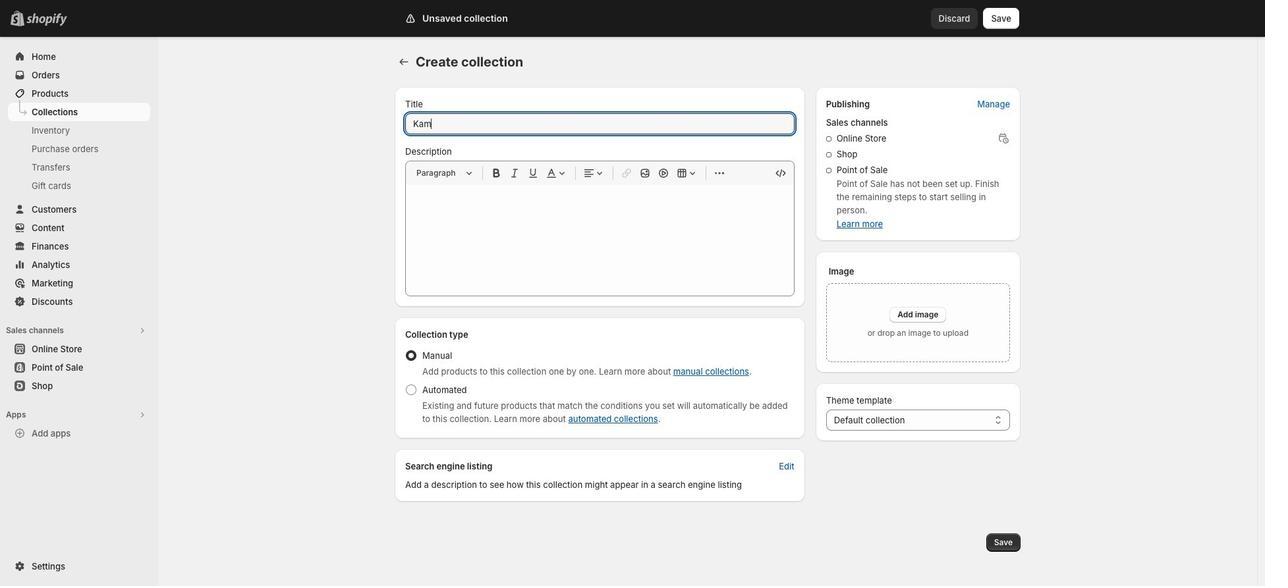 Task type: vqa. For each thing, say whether or not it's contained in the screenshot.
Marketing
no



Task type: locate. For each thing, give the bounding box(es) containing it.
e.g. Summer collection, Under $100, Staff picks text field
[[405, 113, 795, 134]]



Task type: describe. For each thing, give the bounding box(es) containing it.
shopify image
[[29, 13, 70, 26]]



